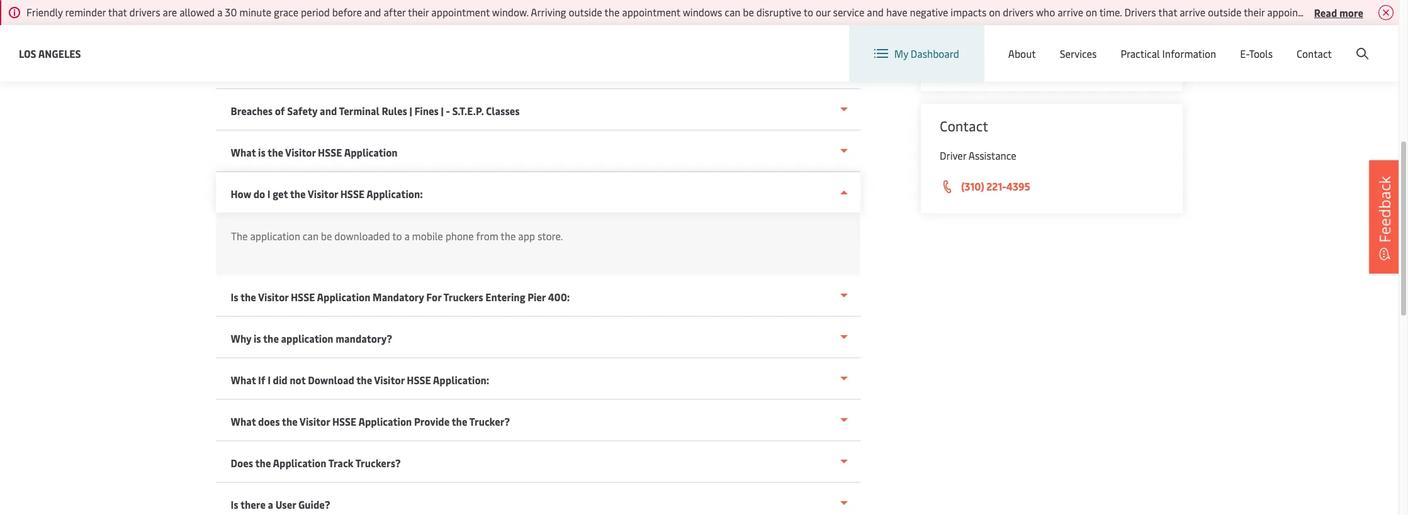 Task type: describe. For each thing, give the bounding box(es) containing it.
0 vertical spatial application
[[250, 229, 300, 243]]

1 arrive from the left
[[1058, 5, 1084, 19]]

driver
[[940, 149, 967, 162]]

window
[[1329, 5, 1364, 19]]

visitor down what is the visitor hsse application
[[308, 187, 339, 201]]

switch location
[[1045, 37, 1116, 50]]

a for mobile
[[405, 229, 410, 243]]

tools
[[1250, 47, 1273, 60]]

information
[[1163, 47, 1217, 60]]

close alert image
[[1379, 5, 1394, 20]]

my
[[895, 47, 909, 60]]

3 appointment from the left
[[1268, 5, 1326, 19]]

after
[[384, 5, 406, 19]]

global menu button
[[1129, 25, 1226, 63]]

30
[[225, 5, 237, 19]]

contact button
[[1297, 25, 1333, 82]]

drivers
[[1125, 5, 1157, 19]]

los angeles link
[[19, 46, 81, 61]]

for
[[427, 290, 442, 304]]

does
[[259, 415, 280, 429]]

before
[[332, 5, 362, 19]]

2 horizontal spatial and
[[867, 5, 884, 19]]

2 horizontal spatial be
[[1384, 5, 1395, 19]]

are
[[163, 5, 177, 19]]

impacts
[[951, 5, 987, 19]]

i for get
[[268, 187, 271, 201]]

4395
[[1007, 179, 1031, 193]]

2 | from the left
[[441, 104, 444, 118]]

a inside dropdown button
[[268, 498, 274, 512]]

global
[[1157, 37, 1186, 51]]

1 outside from the left
[[569, 5, 603, 19]]

why is the application mandatory? button
[[216, 317, 861, 359]]

1 horizontal spatial and
[[364, 5, 381, 19]]

what for what does the visitor hsse application provide the trucker?
[[231, 415, 256, 429]]

1 on from the left
[[989, 5, 1001, 19]]

what for what if i did not download the visitor hsse application:
[[231, 373, 256, 387]]

does
[[231, 457, 254, 470]]

what is the visitor hsse application
[[231, 145, 398, 159]]

2 their from the left
[[1244, 5, 1265, 19]]

services button
[[1060, 25, 1097, 82]]

get
[[273, 187, 288, 201]]

guide?
[[299, 498, 331, 512]]

practical information
[[1121, 47, 1217, 60]]

1 vertical spatial contact
[[940, 117, 989, 135]]

of
[[275, 104, 285, 118]]

/
[[1300, 37, 1304, 51]]

what if i did not download the visitor hsse application: button
[[216, 359, 861, 401]]

application left track
[[273, 457, 327, 470]]

angeles
[[38, 46, 81, 60]]

and inside 'dropdown button'
[[320, 104, 337, 118]]

i for did
[[268, 373, 271, 387]]

s.t.e.p.
[[453, 104, 484, 118]]

-
[[446, 104, 451, 118]]

visitor up why is the application mandatory?
[[259, 290, 289, 304]]

2 that from the left
[[1159, 5, 1178, 19]]

a for 30
[[217, 5, 223, 19]]

reminder
[[65, 5, 106, 19]]

rules
[[382, 104, 408, 118]]

from
[[476, 229, 499, 243]]

not
[[290, 373, 306, 387]]

trucker?
[[470, 415, 511, 429]]

221-
[[987, 179, 1007, 193]]

provide
[[415, 415, 450, 429]]

how
[[231, 187, 252, 201]]

service
[[834, 5, 865, 19]]

2 outside from the left
[[1209, 5, 1242, 19]]

is the visitor hsse application mandatory for truckers entering pier 400: button
[[216, 276, 861, 317]]

hsse up 'how do i get the visitor hsse application:'
[[318, 145, 343, 159]]

how do i get the visitor hsse application: button
[[216, 173, 861, 213]]

mobile
[[412, 229, 443, 243]]

truckers
[[444, 290, 484, 304]]

is there a user guide?
[[231, 498, 331, 512]]

is the visitor hsse application mandatory for truckers entering pier 400:
[[231, 290, 570, 304]]

store.
[[538, 229, 563, 243]]

feedback
[[1375, 176, 1396, 243]]

is there a user guide? button
[[216, 484, 861, 516]]

application inside dropdown button
[[282, 332, 334, 346]]

negative
[[910, 5, 949, 19]]

login / create account
[[1274, 37, 1375, 51]]

1 | from the left
[[410, 104, 413, 118]]

mandatory?
[[336, 332, 393, 346]]

switch
[[1045, 37, 1075, 50]]

entering
[[486, 290, 526, 304]]

visitor inside "dropdown button"
[[300, 415, 331, 429]]

grace
[[274, 5, 299, 19]]

minute
[[239, 5, 272, 19]]

2 arrive from the left
[[1180, 5, 1206, 19]]

hsse up provide
[[407, 373, 432, 387]]

visitor up what does the visitor hsse application provide the trucker?
[[375, 373, 405, 387]]

user
[[276, 498, 297, 512]]

fines
[[415, 104, 439, 118]]

1 that from the left
[[108, 5, 127, 19]]

create
[[1307, 37, 1336, 51]]

tur
[[1397, 5, 1409, 19]]

mandatory
[[373, 290, 425, 304]]

practical information button
[[1121, 25, 1217, 82]]

visitor down safety
[[286, 145, 316, 159]]

feedback button
[[1370, 160, 1401, 274]]

what is the visitor hsse application button
[[216, 131, 861, 173]]

period
[[301, 5, 330, 19]]

1 their from the left
[[408, 5, 429, 19]]

phone
[[446, 229, 474, 243]]

services
[[1060, 47, 1097, 60]]

window.
[[492, 5, 529, 19]]

there
[[241, 498, 266, 512]]



Task type: locate. For each thing, give the bounding box(es) containing it.
who
[[1037, 5, 1056, 19]]

3 what from the top
[[231, 415, 256, 429]]

0 horizontal spatial their
[[408, 5, 429, 19]]

1 what from the top
[[231, 145, 256, 159]]

0 vertical spatial i
[[268, 187, 271, 201]]

0 horizontal spatial contact
[[940, 117, 989, 135]]

contact
[[1297, 47, 1333, 60], [940, 117, 989, 135]]

what up how
[[231, 145, 256, 159]]

| left -
[[441, 104, 444, 118]]

that right the reminder at the left top of the page
[[108, 5, 127, 19]]

account
[[1338, 37, 1375, 51]]

0 horizontal spatial outside
[[569, 5, 603, 19]]

1 horizontal spatial arrive
[[1180, 5, 1206, 19]]

1 horizontal spatial contact
[[1297, 47, 1333, 60]]

2 vertical spatial what
[[231, 415, 256, 429]]

can right the windows
[[725, 5, 741, 19]]

driver assistance
[[940, 149, 1017, 162]]

is left there
[[231, 498, 239, 512]]

truckers?
[[356, 457, 401, 470]]

be
[[743, 5, 754, 19], [1384, 5, 1395, 19], [321, 229, 332, 243]]

time.
[[1100, 5, 1123, 19]]

about
[[1009, 47, 1036, 60]]

1 horizontal spatial |
[[441, 104, 444, 118]]

arrive up menu
[[1180, 5, 1206, 19]]

0 horizontal spatial and
[[320, 104, 337, 118]]

my dashboard button
[[875, 25, 960, 82]]

0 horizontal spatial application:
[[367, 187, 423, 201]]

about button
[[1009, 25, 1036, 82]]

arriving
[[531, 5, 566, 19]]

is
[[231, 290, 239, 304], [231, 498, 239, 512]]

on left time.
[[1086, 5, 1098, 19]]

track
[[329, 457, 354, 470]]

0 vertical spatial a
[[217, 5, 223, 19]]

their right after
[[408, 5, 429, 19]]

0 vertical spatial application:
[[367, 187, 423, 201]]

disruptive
[[757, 5, 802, 19]]

e-
[[1241, 47, 1250, 60]]

0 horizontal spatial drivers
[[129, 5, 160, 19]]

and
[[364, 5, 381, 19], [867, 5, 884, 19], [320, 104, 337, 118]]

pier
[[528, 290, 546, 304]]

application up truckers?
[[359, 415, 412, 429]]

i right do
[[268, 187, 271, 201]]

does the application track truckers?
[[231, 457, 401, 470]]

0 horizontal spatial that
[[108, 5, 127, 19]]

their
[[408, 5, 429, 19], [1244, 5, 1265, 19]]

0 vertical spatial contact
[[1297, 47, 1333, 60]]

a left 30
[[217, 5, 223, 19]]

what does the visitor hsse application provide the trucker? button
[[216, 401, 861, 442]]

arrive
[[1058, 5, 1084, 19], [1180, 5, 1206, 19]]

drivers left who in the right top of the page
[[1003, 5, 1034, 19]]

0 vertical spatial is
[[259, 145, 266, 159]]

application down breaches of safety and terminal rules | fines | - s.t.e.p. classes
[[345, 145, 398, 159]]

menu
[[1188, 37, 1214, 51]]

1 horizontal spatial appointment
[[622, 5, 681, 19]]

and left have
[[867, 5, 884, 19]]

on right impacts
[[989, 5, 1001, 19]]

is for what
[[259, 145, 266, 159]]

2 vertical spatial a
[[268, 498, 274, 512]]

1 is from the top
[[231, 290, 239, 304]]

allowed
[[180, 5, 215, 19]]

is right why
[[254, 332, 262, 346]]

2 drivers from the left
[[1003, 5, 1034, 19]]

(310) 221-4395 link
[[940, 179, 1164, 195]]

what left does
[[231, 415, 256, 429]]

have
[[887, 5, 908, 19]]

(310) 221-4395
[[962, 179, 1031, 193]]

global menu
[[1157, 37, 1214, 51]]

what inside "dropdown button"
[[231, 415, 256, 429]]

application up not
[[282, 332, 334, 346]]

2 on from the left
[[1086, 5, 1098, 19]]

is for why
[[254, 332, 262, 346]]

be left disruptive
[[743, 5, 754, 19]]

1 horizontal spatial application:
[[433, 373, 490, 387]]

1 vertical spatial to
[[392, 229, 402, 243]]

what left if
[[231, 373, 256, 387]]

drivers
[[129, 5, 160, 19], [1003, 5, 1034, 19]]

0 horizontal spatial be
[[321, 229, 332, 243]]

appointment left window.
[[432, 5, 490, 19]]

1 horizontal spatial that
[[1159, 5, 1178, 19]]

1 horizontal spatial to
[[804, 5, 814, 19]]

1 vertical spatial application:
[[433, 373, 490, 387]]

e-tools
[[1241, 47, 1273, 60]]

the
[[231, 229, 248, 243]]

1 horizontal spatial on
[[1086, 5, 1098, 19]]

application:
[[367, 187, 423, 201], [433, 373, 490, 387]]

login
[[1274, 37, 1298, 51]]

does the application track truckers? button
[[216, 442, 861, 484]]

what for what is the visitor hsse application
[[231, 145, 256, 159]]

outside
[[569, 5, 603, 19], [1209, 5, 1242, 19]]

2 appointment from the left
[[622, 5, 681, 19]]

2 i from the top
[[268, 373, 271, 387]]

to left our
[[804, 5, 814, 19]]

the
[[605, 5, 620, 19], [268, 145, 284, 159], [290, 187, 306, 201], [501, 229, 516, 243], [241, 290, 257, 304], [264, 332, 279, 346], [357, 373, 373, 387], [282, 415, 298, 429], [452, 415, 468, 429], [256, 457, 271, 470]]

application: up trucker?
[[433, 373, 490, 387]]

breaches of safety and terminal rules | fines | - s.t.e.p. classes button
[[216, 89, 861, 131]]

a left user
[[268, 498, 274, 512]]

application up mandatory?
[[317, 290, 371, 304]]

1 i from the top
[[268, 187, 271, 201]]

is for is there a user guide?
[[231, 498, 239, 512]]

breaches of safety and terminal rules | fines | - s.t.e.p. classes
[[231, 104, 520, 118]]

0 horizontal spatial |
[[410, 104, 413, 118]]

outside up menu
[[1209, 5, 1242, 19]]

friendly
[[26, 5, 63, 19]]

outside right arriving
[[569, 5, 603, 19]]

i
[[268, 187, 271, 201], [268, 373, 271, 387]]

breaches
[[231, 104, 273, 118]]

download
[[308, 373, 355, 387]]

switch location button
[[1025, 37, 1116, 50]]

|
[[410, 104, 413, 118], [441, 104, 444, 118]]

2 what from the top
[[231, 373, 256, 387]]

hsse up track
[[333, 415, 357, 429]]

i right if
[[268, 373, 271, 387]]

1 vertical spatial what
[[231, 373, 256, 387]]

my dashboard
[[895, 47, 960, 60]]

0 vertical spatial can
[[725, 5, 741, 19]]

| left fines
[[410, 104, 413, 118]]

visitor
[[286, 145, 316, 159], [308, 187, 339, 201], [259, 290, 289, 304], [375, 373, 405, 387], [300, 415, 331, 429]]

application right the
[[250, 229, 300, 243]]

2 horizontal spatial a
[[405, 229, 410, 243]]

drivers left are
[[129, 5, 160, 19]]

be left tur
[[1384, 5, 1395, 19]]

arrive right who in the right top of the page
[[1058, 5, 1084, 19]]

appointment left the windows
[[622, 5, 681, 19]]

read more
[[1315, 5, 1364, 19]]

what if i did not download the visitor hsse application:
[[231, 373, 490, 387]]

can down 'how do i get the visitor hsse application:'
[[303, 229, 319, 243]]

how do i get the visitor hsse application:
[[231, 187, 423, 201]]

application inside "dropdown button"
[[359, 415, 412, 429]]

0 vertical spatial is
[[231, 290, 239, 304]]

0 horizontal spatial arrive
[[1058, 5, 1084, 19]]

that right "drivers"
[[1159, 5, 1178, 19]]

and left after
[[364, 5, 381, 19]]

1 horizontal spatial a
[[268, 498, 274, 512]]

the application can be downloaded to a mobile phone from the app store.
[[231, 229, 563, 243]]

0 horizontal spatial a
[[217, 5, 223, 19]]

1 vertical spatial is
[[231, 498, 239, 512]]

dashboard
[[911, 47, 960, 60]]

and right safety
[[320, 104, 337, 118]]

is for is the visitor hsse application mandatory for truckers entering pier 400:
[[231, 290, 239, 304]]

0 horizontal spatial to
[[392, 229, 402, 243]]

appointment
[[432, 5, 490, 19], [622, 5, 681, 19], [1268, 5, 1326, 19]]

safety
[[288, 104, 318, 118]]

on
[[989, 5, 1001, 19], [1086, 5, 1098, 19]]

0 vertical spatial to
[[804, 5, 814, 19]]

1 vertical spatial can
[[303, 229, 319, 243]]

1 vertical spatial is
[[254, 332, 262, 346]]

1 vertical spatial i
[[268, 373, 271, 387]]

los
[[19, 46, 36, 60]]

2 is from the top
[[231, 498, 239, 512]]

0 horizontal spatial appointment
[[432, 5, 490, 19]]

downloaded
[[335, 229, 390, 243]]

appointment up /
[[1268, 5, 1326, 19]]

e-tools button
[[1241, 25, 1273, 82]]

to left the mobile
[[392, 229, 402, 243]]

application
[[250, 229, 300, 243], [282, 332, 334, 346]]

did
[[273, 373, 288, 387]]

1 horizontal spatial drivers
[[1003, 5, 1034, 19]]

hsse up why is the application mandatory?
[[291, 290, 315, 304]]

1 horizontal spatial be
[[743, 5, 754, 19]]

0 horizontal spatial on
[[989, 5, 1001, 19]]

application: up the application can be downloaded to a mobile phone from the app store.
[[367, 187, 423, 201]]

read more button
[[1315, 4, 1364, 20]]

1 horizontal spatial outside
[[1209, 5, 1242, 19]]

friendly reminder that drivers are allowed a 30 minute grace period before and after their appointment window. arriving outside the appointment windows can be disruptive to our service and have negative impacts on drivers who arrive on time. drivers that arrive outside their appointment window will be tur
[[26, 5, 1409, 19]]

what
[[231, 145, 256, 159], [231, 373, 256, 387], [231, 415, 256, 429]]

0 horizontal spatial can
[[303, 229, 319, 243]]

1 drivers from the left
[[129, 5, 160, 19]]

hsse inside "dropdown button"
[[333, 415, 357, 429]]

2 horizontal spatial appointment
[[1268, 5, 1326, 19]]

a left the mobile
[[405, 229, 410, 243]]

do
[[254, 187, 266, 201]]

hsse
[[318, 145, 343, 159], [341, 187, 365, 201], [291, 290, 315, 304], [407, 373, 432, 387], [333, 415, 357, 429]]

1 horizontal spatial can
[[725, 5, 741, 19]]

assistance
[[969, 149, 1017, 162]]

1 appointment from the left
[[432, 5, 490, 19]]

be left the downloaded
[[321, 229, 332, 243]]

login / create account link
[[1250, 25, 1375, 62]]

is up why
[[231, 290, 239, 304]]

windows
[[683, 5, 723, 19]]

1 vertical spatial application
[[282, 332, 334, 346]]

their up "e-tools" popup button
[[1244, 5, 1265, 19]]

1 vertical spatial a
[[405, 229, 410, 243]]

to
[[804, 5, 814, 19], [392, 229, 402, 243]]

0 vertical spatial what
[[231, 145, 256, 159]]

is up do
[[259, 145, 266, 159]]

will
[[1366, 5, 1382, 19]]

1 horizontal spatial their
[[1244, 5, 1265, 19]]

if
[[259, 373, 266, 387]]

(310)
[[962, 179, 985, 193]]

400:
[[549, 290, 570, 304]]

read
[[1315, 5, 1338, 19]]

visitor up does the application track truckers?
[[300, 415, 331, 429]]

hsse up the downloaded
[[341, 187, 365, 201]]



Task type: vqa. For each thing, say whether or not it's contained in the screenshot.
select
no



